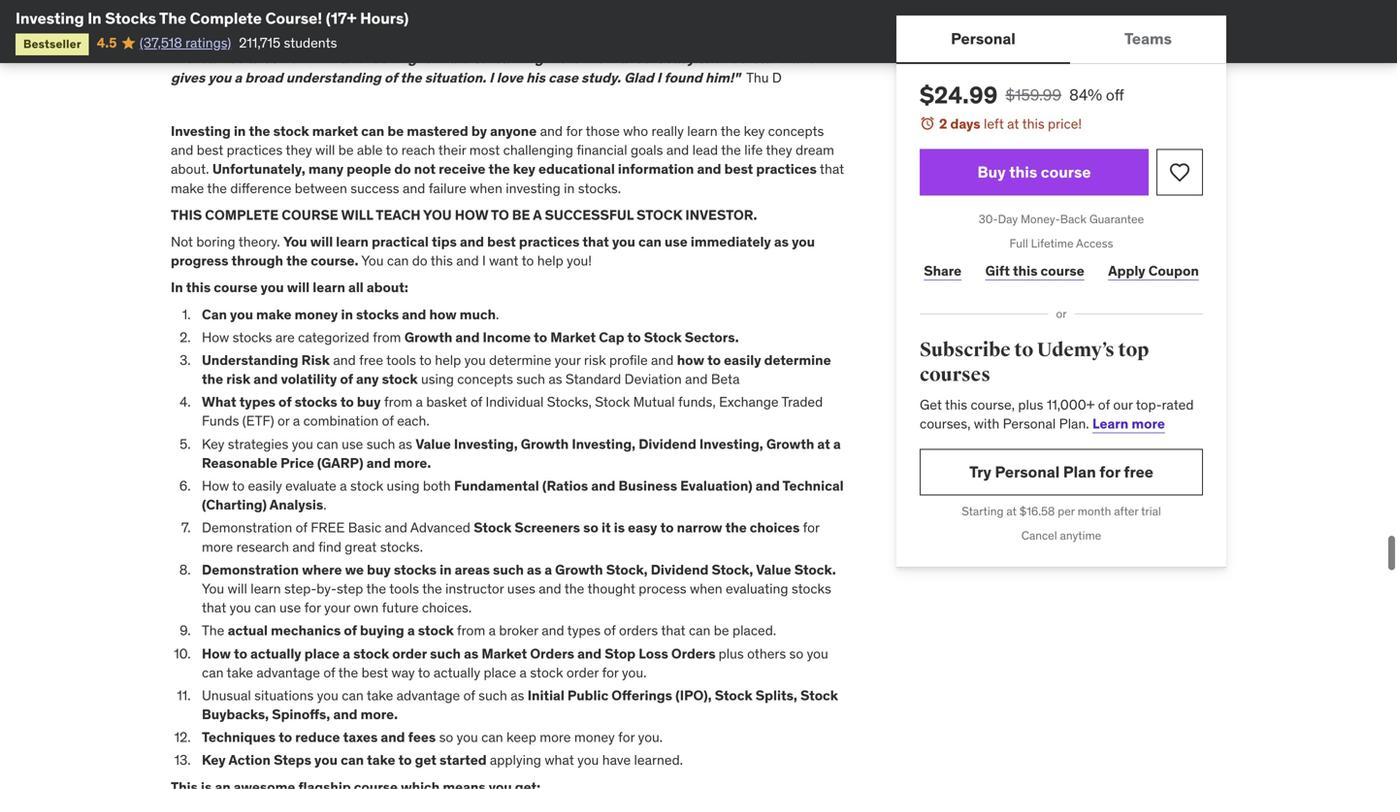 Task type: vqa. For each thing, say whether or not it's contained in the screenshot.
'the' in Experiment with the tools in your vocal toolbox: accent, register, timbre, prosody, pace, pitch, space and volume
no



Task type: locate. For each thing, give the bounding box(es) containing it.
0 horizontal spatial determine
[[489, 351, 552, 369]]

practical
[[372, 233, 429, 250]]

this
[[171, 206, 202, 224]]

practices inside and for those who really learn the key concepts and best practices they will be able to reach their most challenging financial goals and lead the life they dream about.
[[227, 141, 283, 159]]

2 horizontal spatial be
[[714, 622, 729, 639]]

2 determine from the left
[[764, 351, 831, 369]]

those
[[586, 122, 620, 140]]

for inside the plus others so you can take advantage of the best way to actually place a stock order for you.
[[602, 664, 619, 681]]

(37,518 ratings)
[[140, 34, 231, 51]]

alarm image
[[920, 115, 936, 131]]

can up actual on the bottom left of the page
[[254, 599, 276, 616]]

a inside value investing, growth investing, dividend investing, growth at a reasonable price (garp) and more.
[[834, 435, 841, 453]]

2 vertical spatial so
[[439, 729, 453, 746]]

gift this course link
[[982, 252, 1089, 290]]

buying
[[360, 622, 404, 639]]

of inside "steve has never disappointed me! i love all his courses. and love it that he answers all your questions. i've learned a lot from him and looking forward to learning more. he makes it easy to understand and gives you a broad understanding of the situation. i love his case study. glad i found him!"
[[384, 69, 397, 86]]

how for how to actually place a stock order such as market orders and stop loss orders
[[202, 645, 231, 662]]

make inside that make the difference between success and failure when investing in stocks.
[[171, 179, 204, 197]]

your up using concepts such as standard deviation and beta
[[555, 351, 581, 369]]

the up unusual situations you can take advantage of such as
[[338, 664, 358, 681]]

you right immediately
[[792, 233, 815, 250]]

key
[[202, 435, 225, 453]]

learn inside and for those who really learn the key concepts and best practices they will be able to reach their most challenging financial goals and lead the life they dream about.
[[687, 122, 718, 140]]

coupon
[[1149, 262, 1199, 279]]

guarantee
[[1090, 212, 1145, 227]]

progress
[[171, 252, 229, 269]]

analysis
[[270, 496, 323, 514]]

plan.
[[1060, 415, 1090, 432]]

1 horizontal spatial in
[[171, 279, 183, 296]]

0 horizontal spatial so
[[439, 729, 453, 746]]

0 horizontal spatial money
[[295, 306, 338, 323]]

1 vertical spatial more.
[[394, 454, 431, 472]]

demonstration where we buy stocks in areas such as a growth stock, dividend stock, value stock. you will learn step-by-step the tools the instructor uses and the thought process when evaluating stocks that you can use for your own future choices. the actual mechanics of buying a stock from a broker and types of orders that can be placed.
[[202, 561, 836, 639]]

2 how from the top
[[202, 477, 229, 495]]

not
[[171, 233, 193, 250]]

best up want
[[487, 233, 516, 250]]

that up makes
[[604, 31, 630, 48]]

such inside demonstration where we buy stocks in areas such as a growth stock, dividend stock, value stock. you will learn step-by-step the tools the instructor uses and the thought process when evaluating stocks that you can use for your own future choices. the actual mechanics of buying a stock from a broker and types of orders that can be placed.
[[493, 561, 524, 578]]

stock inside "can you make money in stocks and how much . how stocks are categorized from growth and income to market cap to stock sectors."
[[644, 328, 682, 346]]

how inside how to easily determine the risk and volatility of any stock
[[677, 351, 705, 369]]

and down categorized
[[333, 351, 356, 369]]

growth up thought
[[555, 561, 603, 578]]

stocks
[[356, 306, 399, 323], [233, 328, 272, 346], [295, 393, 338, 411], [394, 561, 437, 578]]

has
[[217, 31, 240, 48]]

areas
[[455, 561, 490, 578]]

teach
[[376, 206, 421, 224]]

0 vertical spatial in
[[88, 8, 102, 28]]

1 vertical spatial types
[[567, 622, 601, 639]]

lifetime
[[1031, 236, 1074, 251]]

1 horizontal spatial stock,
[[712, 561, 754, 578]]

forward
[[420, 50, 471, 67]]

1 horizontal spatial actually
[[434, 664, 480, 681]]

you for will
[[283, 233, 307, 250]]

1 vertical spatial key
[[513, 160, 536, 178]]

1 vertical spatial value
[[756, 561, 792, 578]]

him
[[313, 50, 338, 67]]

0 horizontal spatial practices
[[227, 141, 283, 159]]

in down the 'educational'
[[564, 179, 575, 197]]

0 horizontal spatial value
[[416, 435, 451, 453]]

0 vertical spatial demonstration
[[202, 519, 292, 536]]

more inside for more research and find great stocks.
[[202, 538, 233, 555]]

love down learning
[[497, 69, 523, 86]]

determine inside how to easily determine the risk and volatility of any stock
[[764, 351, 831, 369]]

and inside techniques to reduce taxes and fees so you can keep more money for you. key action steps you can take to get started applying what you have learned.
[[381, 729, 405, 746]]

be inside and for those who really learn the key concepts and best practices they will be able to reach their most challenging financial goals and lead the life they dream about.
[[338, 141, 354, 159]]

apply coupon
[[1109, 262, 1199, 279]]

key inside and for those who really learn the key concepts and best practices they will be able to reach their most challenging financial goals and lead the life they dream about.
[[744, 122, 765, 140]]

technical
[[783, 477, 844, 495]]

at inside value investing, growth investing, dividend investing, growth at a reasonable price (garp) and more.
[[818, 435, 831, 453]]

1 horizontal spatial concepts
[[768, 122, 824, 140]]

this down the $159.99 on the right top of the page
[[1023, 115, 1045, 132]]

more down top- at the bottom right
[[1132, 415, 1165, 432]]

beta
[[711, 370, 740, 388]]

1 vertical spatial his
[[526, 69, 545, 86]]

advantage inside the plus others so you can take advantage of the best way to actually place a stock order for you.
[[257, 664, 320, 681]]

demonstration for demonstration of free basic and advanced stock screeners so it is easy to narrow the choices
[[202, 519, 292, 536]]

0 horizontal spatial the
[[159, 8, 186, 28]]

splits,
[[756, 687, 798, 704]]

it up glad
[[653, 50, 663, 67]]

more. inside initial public offerings (ipo), stock splits, stock buybacks, spinoffs, and more.
[[361, 706, 398, 723]]

you right others
[[807, 645, 829, 662]]

this for buy this course
[[1010, 162, 1038, 182]]

0 horizontal spatial or
[[278, 412, 290, 430]]

1 horizontal spatial types
[[567, 622, 601, 639]]

dividend down the mutual at the left of page
[[639, 435, 697, 453]]

stock inside demonstration where we buy stocks in areas such as a growth stock, dividend stock, value stock. you will learn step-by-step the tools the instructor uses and the thought process when evaluating stocks that you can use for your own future choices. the actual mechanics of buying a stock from a broker and types of orders that can be placed.
[[418, 622, 454, 639]]

2 demonstration from the top
[[202, 561, 299, 578]]

types inside demonstration where we buy stocks in areas such as a growth stock, dividend stock, value stock. you will learn step-by-step the tools the instructor uses and the thought process when evaluating stocks that you can use for your own future choices. the actual mechanics of buying a stock from a broker and types of orders that can be placed.
[[567, 622, 601, 639]]

you inside "steve has never disappointed me! i love all his courses. and love it that he answers all your questions. i've learned a lot from him and looking forward to learning more. he makes it easy to understand and gives you a broad understanding of the situation. i love his case study. glad i found him!"
[[208, 69, 231, 86]]

1 horizontal spatial key
[[744, 122, 765, 140]]

a inside the plus others so you can take advantage of the best way to actually place a stock order for you.
[[520, 664, 527, 681]]

1 horizontal spatial stocks.
[[578, 179, 621, 197]]

off
[[1106, 85, 1125, 105]]

to up combination
[[341, 393, 354, 411]]

0 vertical spatial how
[[429, 306, 457, 323]]

how inside "can you make money in stocks and how much . how stocks are categorized from growth and income to market cap to stock sectors."
[[429, 306, 457, 323]]

demonstration inside demonstration where we buy stocks in areas such as a growth stock, dividend stock, value stock. you will learn step-by-step the tools the instructor uses and the thought process when evaluating stocks that you can use for your own future choices. the actual mechanics of buying a stock from a broker and types of orders that can be placed.
[[202, 561, 299, 578]]

0 horizontal spatial they
[[286, 141, 312, 159]]

so right fees
[[439, 729, 453, 746]]

stock, up thought
[[606, 561, 648, 578]]

0 vertical spatial personal
[[951, 29, 1016, 48]]

personal inside the get this course, plus 11,000+ of our top-rated courses, with personal plan.
[[1003, 415, 1056, 432]]

way
[[392, 664, 415, 681]]

0 horizontal spatial stock,
[[606, 561, 648, 578]]

learn left step-
[[251, 580, 281, 597]]

the inside "steve has never disappointed me! i love all his courses. and love it that he answers all your questions. i've learned a lot from him and looking forward to learning more. he makes it easy to understand and gives you a broad understanding of the situation. i love his case study. glad i found him!"
[[400, 69, 422, 86]]

course for buy this course
[[1041, 162, 1091, 182]]

more. down unusual situations you can take advantage of such as
[[361, 706, 398, 723]]

so inside techniques to reduce taxes and fees so you can keep more money for you. key action steps you can take to get started applying what you have learned.
[[439, 729, 453, 746]]

1 vertical spatial using
[[387, 477, 420, 495]]

gift
[[986, 262, 1010, 279]]

1 horizontal spatial his
[[526, 69, 545, 86]]

what types of stocks to buy
[[202, 393, 381, 411]]

0 horizontal spatial investing,
[[454, 435, 518, 453]]

you down learned
[[208, 69, 231, 86]]

growth down traded
[[767, 435, 815, 453]]

complete
[[190, 8, 262, 28]]

place inside the plus others so you can take advantage of the best way to actually place a stock order for you.
[[484, 664, 517, 681]]

or inside from a basket of individual stocks, stock mutual funds, exchange traded funds (etf) or a combination of each.
[[278, 412, 290, 430]]

best inside you will learn practical tips and best practices that you can use immediately as you progress through the course.
[[487, 233, 516, 250]]

$159.99
[[1006, 85, 1062, 105]]

at right left
[[1008, 115, 1020, 132]]

0 horizontal spatial risk
[[226, 370, 251, 388]]

that
[[604, 31, 630, 48], [820, 160, 845, 178], [583, 233, 609, 250], [202, 599, 226, 616], [661, 622, 686, 639]]

0 vertical spatial make
[[171, 179, 204, 197]]

more. inside value investing, growth investing, dividend investing, growth at a reasonable price (garp) and more.
[[394, 454, 431, 472]]

i
[[398, 31, 402, 48], [489, 69, 494, 86], [657, 69, 661, 86], [482, 252, 486, 269]]

all
[[435, 31, 450, 48], [709, 31, 725, 48], [348, 279, 364, 296]]

investing up bestseller on the left top of page
[[16, 8, 84, 28]]

take down way
[[367, 687, 393, 704]]

0 vertical spatial you
[[283, 233, 307, 250]]

of inside the get this course, plus 11,000+ of our top-rated courses, with personal plan.
[[1098, 396, 1110, 413]]

2 vertical spatial at
[[1007, 504, 1017, 519]]

1 how from the top
[[202, 328, 229, 346]]

2 vertical spatial be
[[714, 622, 729, 639]]

0 vertical spatial key
[[744, 122, 765, 140]]

course inside gift this course link
[[1041, 262, 1085, 279]]

buybacks,
[[202, 706, 269, 723]]

of down looking
[[384, 69, 397, 86]]

this for in this course you will learn all about:
[[186, 279, 211, 296]]

learn inside you will learn practical tips and best practices that you can use immediately as you progress through the course.
[[336, 233, 369, 250]]

1 vertical spatial take
[[367, 687, 393, 704]]

1 orders from the left
[[530, 645, 575, 662]]

from up each. at the bottom left of page
[[384, 393, 413, 411]]

0 horizontal spatial how
[[429, 306, 457, 323]]

stocks. right great
[[380, 538, 423, 555]]

1 vertical spatial the
[[202, 622, 225, 639]]

0 horizontal spatial when
[[470, 179, 503, 197]]

to inside how to easily determine the risk and volatility of any stock
[[708, 351, 721, 369]]

0 vertical spatial advantage
[[257, 664, 320, 681]]

anytime
[[1060, 528, 1102, 543]]

(etf)
[[242, 412, 274, 430]]

as market
[[464, 645, 527, 662]]

from inside "can you make money in stocks and how much . how stocks are categorized from growth and income to market cap to stock sectors."
[[373, 328, 401, 346]]

such for order
[[430, 645, 461, 662]]

1 vertical spatial practices
[[756, 160, 817, 178]]

can down 'stock investor.'
[[639, 233, 662, 250]]

for left free at the right bottom
[[1100, 462, 1121, 482]]

1 horizontal spatial or
[[1056, 306, 1067, 321]]

2 vertical spatial it
[[602, 519, 611, 536]]

1 demonstration from the top
[[202, 519, 292, 536]]

2 horizontal spatial all
[[709, 31, 725, 48]]

you. inside the plus others so you can take advantage of the best way to actually place a stock order for you.
[[622, 664, 647, 681]]

dividend inside demonstration where we buy stocks in areas such as a growth stock, dividend stock, value stock. you will learn step-by-step the tools the instructor uses and the thought process when evaluating stocks that you can use for your own future choices. the actual mechanics of buying a stock from a broker and types of orders that can be placed.
[[651, 561, 709, 578]]

that down dream
[[820, 160, 845, 178]]

of left our
[[1098, 396, 1110, 413]]

do down practical
[[412, 252, 428, 269]]

wishlist image
[[1169, 161, 1192, 184]]

1 vertical spatial plus
[[719, 645, 744, 662]]

and down really
[[667, 141, 689, 159]]

stock inside how to easily determine the risk and volatility of any stock
[[382, 370, 418, 388]]

at up technical
[[818, 435, 831, 453]]

spinoffs,
[[272, 706, 330, 723]]

buy inside demonstration where we buy stocks in areas such as a growth stock, dividend stock, value stock. you will learn step-by-step the tools the instructor uses and the thought process when evaluating stocks that you can use for your own future choices. the actual mechanics of buying a stock from a broker and types of orders that can be placed.
[[367, 561, 391, 578]]

the left thought
[[565, 580, 585, 597]]

traded
[[782, 393, 823, 411]]

as left 'initial'
[[511, 687, 524, 704]]

all right answers
[[709, 31, 725, 48]]

stocks.
[[578, 179, 621, 197], [380, 538, 423, 555]]

practices down "a"
[[519, 233, 580, 250]]

1 vertical spatial money
[[574, 729, 615, 746]]

from up how to actually place a stock order such as market orders and stop loss orders
[[457, 622, 485, 639]]

and left fees
[[381, 729, 405, 746]]

actually down actual on the bottom left of the page
[[250, 645, 302, 662]]

stocks down about:
[[356, 306, 399, 323]]

1 horizontal spatial determine
[[764, 351, 831, 369]]

1 horizontal spatial all
[[435, 31, 450, 48]]

unusual
[[202, 687, 251, 704]]

course inside buy this course button
[[1041, 162, 1091, 182]]

how down actual on the bottom left of the page
[[202, 645, 231, 662]]

you
[[208, 69, 231, 86], [612, 233, 636, 250], [792, 233, 815, 250], [261, 279, 284, 296], [230, 306, 253, 323], [465, 351, 486, 369], [292, 435, 313, 453], [230, 599, 251, 616], [807, 645, 829, 662], [317, 687, 339, 704], [457, 729, 478, 746], [315, 751, 338, 769], [578, 751, 599, 769]]

1 vertical spatial your
[[555, 351, 581, 369]]

1 vertical spatial risk
[[226, 370, 251, 388]]

2 horizontal spatial more
[[1132, 415, 1165, 432]]

stock for and
[[801, 687, 839, 704]]

so right others
[[790, 645, 804, 662]]

can
[[361, 122, 385, 140], [639, 233, 662, 250], [387, 252, 409, 269], [317, 435, 338, 453], [254, 599, 276, 616], [689, 622, 711, 639], [202, 664, 224, 681], [342, 687, 364, 704], [482, 729, 503, 746], [341, 751, 364, 769]]

you will learn practical tips and best practices that you can use immediately as you progress through the course.
[[171, 233, 815, 269]]

1 horizontal spatial it
[[602, 519, 611, 536]]

0 vertical spatial value
[[416, 435, 451, 453]]

risk
[[302, 351, 330, 369]]

when up to
[[470, 179, 503, 197]]

you inside you will learn practical tips and best practices that you can use immediately as you progress through the course.
[[283, 233, 307, 250]]

0 horizontal spatial it
[[591, 31, 601, 48]]

in up categorized
[[341, 306, 353, 323]]

he
[[587, 50, 605, 67]]

for inside for more research and find great stocks.
[[803, 519, 820, 536]]

1 vertical spatial help
[[435, 351, 461, 369]]

using
[[421, 370, 454, 388], [387, 477, 420, 495]]

concepts
[[768, 122, 824, 140], [457, 370, 513, 388]]

stock inside from a basket of individual stocks, stock mutual funds, exchange traded funds (etf) or a combination of each.
[[595, 393, 630, 411]]

learn more
[[1093, 415, 1165, 432]]

more. inside "steve has never disappointed me! i love all his courses. and love it that he answers all your questions. i've learned a lot from him and looking forward to learning more. he makes it easy to understand and gives you a broad understanding of the situation. i love his case study. glad i found him!"
[[547, 50, 584, 67]]

1 vertical spatial make
[[256, 306, 292, 323]]

bestseller
[[23, 36, 81, 51]]

how down sectors.
[[677, 351, 705, 369]]

trial
[[1141, 504, 1162, 519]]

your inside demonstration where we buy stocks in areas such as a growth stock, dividend stock, value stock. you will learn step-by-step the tools the instructor uses and the thought process when evaluating stocks that you can use for your own future choices. the actual mechanics of buying a stock from a broker and types of orders that can be placed.
[[324, 599, 350, 616]]

0 vertical spatial types
[[239, 393, 276, 411]]

0 vertical spatial or
[[1056, 306, 1067, 321]]

best up about.
[[197, 141, 223, 159]]

1 they from the left
[[286, 141, 312, 159]]

2 stock, from the left
[[712, 561, 754, 578]]

it up he
[[591, 31, 601, 48]]

funds,
[[678, 393, 716, 411]]

stock left market
[[273, 122, 309, 140]]

how inside "can you make money in stocks and how much . how stocks are categorized from growth and income to market cap to stock sectors."
[[202, 328, 229, 346]]

to inside and for those who really learn the key concepts and best practices they will be able to reach their most challenging financial goals and lead the life they dream about.
[[386, 141, 398, 159]]

3 how from the top
[[202, 645, 231, 662]]

orders
[[619, 622, 658, 639]]

the inside how to easily determine the risk and volatility of any stock
[[202, 370, 223, 388]]

i've
[[171, 50, 194, 67]]

key for educational
[[513, 160, 536, 178]]

stock up profile
[[644, 328, 682, 346]]

how for how to easily evaluate a stock using both
[[202, 477, 229, 495]]

per
[[1058, 504, 1075, 519]]

"steve
[[171, 31, 214, 48]]

stocks
[[105, 8, 156, 28]]

tab list
[[897, 16, 1227, 64]]

be left placed.
[[714, 622, 729, 639]]

0 vertical spatial help
[[537, 252, 564, 269]]

easy right is at bottom left
[[628, 519, 658, 536]]

make
[[171, 179, 204, 197], [256, 306, 292, 323]]

such for areas
[[493, 561, 524, 578]]

you inside the plus others so you can take advantage of the best way to actually place a stock order for you.
[[807, 645, 829, 662]]

between
[[295, 179, 347, 197]]

a up as market
[[489, 622, 496, 639]]

0 horizontal spatial do
[[394, 160, 411, 178]]

more inside techniques to reduce taxes and fees so you can keep more money for you. key action steps you can take to get started applying what you have learned.
[[540, 729, 571, 746]]

0 vertical spatial .
[[496, 306, 499, 323]]

money inside "can you make money in stocks and how much . how stocks are categorized from growth and income to market cap to stock sectors."
[[295, 306, 338, 323]]

1 horizontal spatial investing
[[171, 122, 231, 140]]

your up understand
[[728, 31, 756, 48]]

risk up standard
[[584, 351, 606, 369]]

0 vertical spatial at
[[1008, 115, 1020, 132]]

the inside demonstration where we buy stocks in areas such as a growth stock, dividend stock, value stock. you will learn step-by-step the tools the instructor uses and the thought process when evaluating stocks that you can use for your own future choices. the actual mechanics of buying a stock from a broker and types of orders that can be placed.
[[202, 622, 225, 639]]

challenging
[[503, 141, 573, 159]]

you
[[283, 233, 307, 250], [361, 252, 384, 269], [202, 580, 224, 597]]

demonstration of free basic and advanced stock screeners so it is easy to narrow the choices
[[202, 519, 803, 536]]

such up uses
[[493, 561, 524, 578]]

of up stop
[[604, 622, 616, 639]]

take inside techniques to reduce taxes and fees so you can keep more money for you. key action steps you can take to get started applying what you have learned.
[[367, 751, 395, 769]]

1 vertical spatial investing
[[171, 122, 231, 140]]

it left is at bottom left
[[602, 519, 611, 536]]

best up unusual situations you can take advantage of such as
[[362, 664, 388, 681]]

stock for exchange
[[595, 393, 630, 411]]

the inside that make the difference between success and failure when investing in stocks.
[[207, 179, 227, 197]]

0 horizontal spatial your
[[324, 599, 350, 616]]

you down complete course
[[283, 233, 307, 250]]

2 investing, from the left
[[572, 435, 636, 453]]

1 horizontal spatial do
[[412, 252, 428, 269]]

in inside "can you make money in stocks and how much . how stocks are categorized from growth and income to market cap to stock sectors."
[[341, 306, 353, 323]]

order inside the plus others so you can take advantage of the best way to actually place a stock order for you.
[[567, 664, 599, 681]]

get
[[415, 751, 437, 769]]

and
[[533, 31, 559, 48]]

the down him!"
[[721, 122, 741, 140]]

0 horizontal spatial easy
[[628, 519, 658, 536]]

take
[[227, 664, 253, 681], [367, 687, 393, 704], [367, 751, 395, 769]]

1 horizontal spatial advantage
[[397, 687, 460, 704]]

take up unusual
[[227, 664, 253, 681]]

0 horizontal spatial using
[[387, 477, 420, 495]]

in left the areas on the bottom left
[[440, 561, 452, 578]]

0 vertical spatial easy
[[666, 50, 695, 67]]

how left much
[[429, 306, 457, 323]]

take inside the plus others so you can take advantage of the best way to actually place a stock order for you.
[[227, 664, 253, 681]]

in down progress
[[171, 279, 183, 296]]

1 vertical spatial order
[[567, 664, 599, 681]]

and inside that make the difference between success and failure when investing in stocks.
[[403, 179, 425, 197]]

1 horizontal spatial how
[[677, 351, 705, 369]]

1 horizontal spatial investing,
[[572, 435, 636, 453]]

(charting)
[[202, 496, 267, 514]]

1 vertical spatial more
[[202, 538, 233, 555]]

a
[[249, 50, 256, 67], [234, 69, 242, 86], [416, 393, 423, 411], [293, 412, 300, 430], [834, 435, 841, 453], [340, 477, 347, 495], [545, 561, 552, 578], [408, 622, 415, 639], [489, 622, 496, 639], [343, 645, 350, 662], [520, 664, 527, 681]]

plan
[[1064, 462, 1096, 482]]

step-
[[284, 580, 317, 597]]

plus others so you can take advantage of the best way to actually place a stock order for you.
[[202, 645, 829, 681]]

0 vertical spatial take
[[227, 664, 253, 681]]

ratings)
[[185, 34, 231, 51]]

2 vertical spatial you
[[202, 580, 224, 597]]

plus down placed.
[[719, 645, 744, 662]]

month
[[1078, 504, 1112, 519]]

stock down buying
[[353, 645, 389, 662]]

to
[[474, 50, 487, 67], [698, 50, 712, 67], [386, 141, 398, 159], [522, 252, 534, 269], [534, 328, 548, 346], [628, 328, 641, 346], [1015, 338, 1034, 362], [419, 351, 432, 369], [708, 351, 721, 369], [341, 393, 354, 411], [232, 477, 245, 495], [661, 519, 674, 536], [234, 645, 247, 662], [418, 664, 430, 681], [279, 729, 292, 746], [399, 751, 412, 769]]

income
[[483, 328, 531, 346]]

0 horizontal spatial plus
[[719, 645, 744, 662]]

this inside the get this course, plus 11,000+ of our top-rated courses, with personal plan.
[[945, 396, 968, 413]]

concepts up dream
[[768, 122, 824, 140]]

any
[[356, 370, 379, 388]]

2 they from the left
[[766, 141, 793, 159]]

personal down course,
[[1003, 415, 1056, 432]]

buy down any
[[357, 393, 381, 411]]

and inside you will learn practical tips and best practices that you can use immediately as you progress through the course.
[[460, 233, 484, 250]]

offerings
[[612, 687, 673, 704]]

0 vertical spatial stocks.
[[578, 179, 621, 197]]

want
[[489, 252, 519, 269]]

1 horizontal spatial practices
[[519, 233, 580, 250]]

you. up learned.
[[638, 729, 663, 746]]

order up public
[[567, 664, 599, 681]]

84%
[[1070, 85, 1103, 105]]

you.
[[622, 664, 647, 681], [638, 729, 663, 746]]

1 horizontal spatial the
[[202, 622, 225, 639]]

complete course
[[205, 206, 338, 224]]

market
[[312, 122, 358, 140]]

1 vertical spatial buy
[[367, 561, 391, 578]]

the up unfortunately,
[[249, 122, 270, 140]]

determine up traded
[[764, 351, 831, 369]]

orders right loss
[[672, 645, 716, 662]]

0 vertical spatial when
[[470, 179, 503, 197]]

value down each. at the bottom left of page
[[416, 435, 451, 453]]

1 vertical spatial so
[[790, 645, 804, 662]]

1 horizontal spatial make
[[256, 306, 292, 323]]

stock down the "choices."
[[418, 622, 454, 639]]

key action
[[202, 751, 271, 769]]

and down not
[[403, 179, 425, 197]]

from
[[280, 50, 310, 67], [373, 328, 401, 346], [384, 393, 413, 411], [457, 622, 485, 639]]

basket
[[426, 393, 467, 411]]

0 vertical spatial how
[[202, 328, 229, 346]]

stop
[[605, 645, 636, 662]]

place down as market
[[484, 664, 517, 681]]

growth inside "can you make money in stocks and how much . how stocks are categorized from growth and income to market cap to stock sectors."
[[405, 328, 453, 346]]

use up (garp)
[[342, 435, 363, 453]]

2 vertical spatial how
[[202, 645, 231, 662]]

2 horizontal spatial use
[[665, 233, 688, 250]]

to inside the plus others so you can take advantage of the best way to actually place a stock order for you.
[[418, 664, 430, 681]]

$16.58
[[1020, 504, 1055, 519]]

your inside "steve has never disappointed me! i love all his courses. and love it that he answers all your questions. i've learned a lot from him and looking forward to learning more. he makes it easy to understand and gives you a broad understanding of the situation. i love his case study. glad i found him!"
[[728, 31, 756, 48]]

can inside you will learn practical tips and best practices that you can use immediately as you progress through the course.
[[639, 233, 662, 250]]



Task type: describe. For each thing, give the bounding box(es) containing it.
the inside you will learn practical tips and best practices that you can use immediately as you progress through the course.
[[286, 252, 308, 269]]

study.
[[581, 69, 621, 86]]

this for get this course, plus 11,000+ of our top-rated courses, with personal plan.
[[945, 396, 968, 413]]

the up the "choices."
[[422, 580, 442, 597]]

a down learned
[[234, 69, 242, 86]]

when inside demonstration where we buy stocks in areas such as a growth stock, dividend stock, value stock. you will learn step-by-step the tools the instructor uses and the thought process when evaluating stocks that you can use for your own future choices. the actual mechanics of buying a stock from a broker and types of orders that can be placed.
[[690, 580, 723, 597]]

i right glad
[[657, 69, 661, 86]]

in up unfortunately,
[[234, 122, 246, 140]]

course for gift this course
[[1041, 262, 1085, 279]]

try personal plan for free link
[[920, 449, 1204, 495]]

to right want
[[522, 252, 534, 269]]

from inside "steve has never disappointed me! i love all his courses. and love it that he answers all your questions. i've learned a lot from him and looking forward to learning more. he makes it easy to understand and gives you a broad understanding of the situation. i love his case study. glad i found him!"
[[280, 50, 310, 67]]

such down combination
[[367, 435, 395, 453]]

0 vertical spatial buy
[[357, 393, 381, 411]]

i left want
[[482, 252, 486, 269]]

and down tips
[[456, 252, 479, 269]]

and inside for more research and find great stocks.
[[292, 538, 315, 555]]

you down the reduce
[[315, 751, 338, 769]]

personal inside button
[[951, 29, 1016, 48]]

you left have
[[578, 751, 599, 769]]

that inside you will learn practical tips and best practices that you can use immediately as you progress through the course.
[[583, 233, 609, 250]]

to up the "(charting)"
[[232, 477, 245, 495]]

goals
[[631, 141, 663, 159]]

and left stop
[[578, 645, 602, 662]]

and right uses
[[539, 580, 562, 597]]

and up understanding
[[341, 50, 365, 67]]

as down each. at the bottom left of page
[[399, 435, 412, 453]]

udemy's
[[1037, 338, 1115, 362]]

stocks. inside that make the difference between success and failure when investing in stocks.
[[578, 179, 621, 197]]

hours)
[[360, 8, 409, 28]]

be
[[512, 206, 530, 224]]

stock right (ipo),
[[715, 687, 753, 704]]

d
[[772, 69, 782, 86]]

is
[[614, 519, 625, 536]]

to right cap
[[628, 328, 641, 346]]

that up unusual
[[202, 599, 226, 616]]

1 investing, from the left
[[454, 435, 518, 453]]

investing in the stock market can be mastered by anyone
[[171, 122, 537, 140]]

that up loss
[[661, 622, 686, 639]]

students
[[284, 34, 337, 51]]

stock for it
[[474, 519, 512, 536]]

1 vertical spatial do
[[412, 252, 428, 269]]

learn
[[1093, 415, 1129, 432]]

1 stock, from the left
[[606, 561, 648, 578]]

easy inside "steve has never disappointed me! i love all his courses. and love it that he answers all your questions. i've learned a lot from him and looking forward to learning more. he makes it easy to understand and gives you a broad understanding of the situation. i love his case study. glad i found him!"
[[666, 50, 695, 67]]

0 vertical spatial it
[[591, 31, 601, 48]]

plus inside the plus others so you can take advantage of the best way to actually place a stock order for you.
[[719, 645, 744, 662]]

learn inside demonstration where we buy stocks in areas such as a growth stock, dividend stock, value stock. you will learn step-by-step the tools the instructor uses and the thought process when evaluating stocks that you can use for your own future choices. the actual mechanics of buying a stock from a broker and types of orders that can be placed.
[[251, 580, 281, 597]]

(17+
[[326, 8, 357, 28]]

more for learn more
[[1132, 415, 1165, 432]]

keep
[[507, 729, 537, 746]]

1 horizontal spatial love
[[497, 69, 523, 86]]

you down through in the top of the page
[[261, 279, 284, 296]]

0 vertical spatial his
[[453, 31, 472, 48]]

back
[[1061, 212, 1087, 227]]

the down most
[[489, 160, 510, 178]]

fundamental (ratios and business evaluation) and technical (charting) analysis
[[202, 477, 844, 514]]

such up individual
[[517, 370, 545, 388]]

stocks down and volatility
[[295, 393, 338, 411]]

techniques to reduce taxes and fees so you can keep more money for you. key action steps you can take to get started applying what you have learned.
[[202, 729, 683, 769]]

can left placed.
[[689, 622, 711, 639]]

learn down course.
[[313, 279, 345, 296]]

to up steps
[[279, 729, 292, 746]]

you up the 'spinoffs,'
[[317, 687, 339, 704]]

get this course, plus 11,000+ of our top-rated courses, with personal plan.
[[920, 396, 1194, 432]]

in inside that make the difference between success and failure when investing in stocks.
[[564, 179, 575, 197]]

0 horizontal spatial help
[[435, 351, 461, 369]]

can down practical
[[387, 252, 409, 269]]

failure
[[429, 179, 467, 197]]

cap
[[599, 328, 625, 346]]

you inside "can you make money in stocks and how much . how stocks are categorized from growth and income to market cap to stock sectors."
[[230, 306, 253, 323]]

glad
[[624, 69, 654, 86]]

use inside you will learn practical tips and best practices that you can use immediately as you progress through the course.
[[665, 233, 688, 250]]

0 horizontal spatial types
[[239, 393, 276, 411]]

investing for investing in the stock market can be mastered by anyone
[[171, 122, 231, 140]]

a up each. at the bottom left of page
[[416, 393, 423, 411]]

much
[[460, 306, 496, 323]]

0 vertical spatial the
[[159, 8, 186, 28]]

a down future
[[408, 622, 415, 639]]

key strategies you can use such as
[[202, 435, 416, 453]]

that inside "steve has never disappointed me! i love all his courses. and love it that he answers all your questions. i've learned a lot from him and looking forward to learning more. he makes it easy to understand and gives you a broad understanding of the situation. i love his case study. glad i found him!"
[[604, 31, 630, 48]]

0 horizontal spatial love
[[405, 31, 432, 48]]

thu d
[[740, 69, 782, 86]]

sectors.
[[685, 328, 739, 346]]

this down tips
[[431, 252, 453, 269]]

funds
[[202, 412, 239, 430]]

that inside that make the difference between success and failure when investing in stocks.
[[820, 160, 845, 178]]

and right broker
[[542, 622, 564, 639]]

to down actual on the bottom left of the page
[[234, 645, 247, 662]]

when inside that make the difference between success and failure when investing in stocks.
[[470, 179, 503, 197]]

you inside demonstration where we buy stocks in areas such as a growth stock, dividend stock, value stock. you will learn step-by-step the tools the instructor uses and the thought process when evaluating stocks that you can use for your own future choices. the actual mechanics of buying a stock from a broker and types of orders that can be placed.
[[202, 580, 224, 597]]

0 vertical spatial order
[[392, 645, 427, 662]]

of down and volatility
[[279, 393, 292, 411]]

placed.
[[733, 622, 777, 639]]

others
[[747, 645, 786, 662]]

1 vertical spatial concepts
[[457, 370, 513, 388]]

demonstration for demonstration where we buy stocks in areas such as a growth stock, dividend stock, value stock. you will learn step-by-step the tools the instructor uses and the thought process when evaluating stocks that you can use for your own future choices. the actual mechanics of buying a stock from a broker and types of orders that can be placed.
[[202, 561, 299, 578]]

learned
[[197, 50, 246, 67]]

as up 'stocks,'
[[549, 370, 562, 388]]

30-day money-back guarantee full lifetime access
[[979, 212, 1145, 251]]

from inside from a basket of individual stocks, stock mutual funds, exchange traded funds (etf) or a combination of each.
[[384, 393, 413, 411]]

days
[[951, 115, 981, 132]]

and up funds,
[[685, 370, 708, 388]]

a down what types of stocks to buy
[[293, 412, 300, 430]]

our
[[1114, 396, 1133, 413]]

can left keep
[[482, 729, 503, 746]]

a down screeners
[[545, 561, 552, 578]]

and up challenging
[[540, 122, 563, 140]]

such for of
[[479, 687, 507, 704]]

life
[[745, 141, 763, 159]]

choices
[[750, 519, 800, 536]]

about:
[[367, 279, 408, 296]]

1 vertical spatial easy
[[628, 519, 658, 536]]

and down 'lead'
[[697, 160, 722, 178]]

have
[[602, 751, 631, 769]]

value inside demonstration where we buy stocks in areas such as a growth stock, dividend stock, value stock. you will learn step-by-step the tools the instructor uses and the thought process when evaluating stocks that you can use for your own future choices. the actual mechanics of buying a stock from a broker and types of orders that can be placed.
[[756, 561, 792, 578]]

for inside and for those who really learn the key concepts and best practices they will be able to reach their most challenging financial goals and lead the life they dream about.
[[566, 122, 583, 140]]

profile
[[610, 351, 648, 369]]

you down successful at the top of page
[[612, 233, 636, 250]]

and inside initial public offerings (ipo), stock splits, stock buybacks, spinoffs, and more.
[[333, 706, 358, 723]]

1 vertical spatial use
[[342, 435, 363, 453]]

stocks. inside for more research and find great stocks.
[[380, 538, 423, 555]]

concepts inside and for those who really learn the key concepts and best practices they will be able to reach their most challenging financial goals and lead the life they dream about.
[[768, 122, 824, 140]]

0 vertical spatial actually
[[250, 645, 302, 662]]

and down about:
[[402, 306, 426, 323]]

1 vertical spatial it
[[653, 50, 663, 67]]

try personal plan for free
[[970, 462, 1154, 482]]

and up about.
[[171, 141, 193, 159]]

will inside you will learn practical tips and best practices that you can use immediately as you progress through the course.
[[310, 233, 333, 250]]

as inside demonstration where we buy stocks in areas such as a growth stock, dividend stock, value stock. you will learn step-by-step the tools the instructor uses and the thought process when evaluating stocks that you can use for your own future choices. the actual mechanics of buying a stock from a broker and types of orders that can be placed.
[[527, 561, 542, 578]]

who
[[623, 122, 648, 140]]

0 vertical spatial using
[[421, 370, 454, 388]]

starting at $16.58 per month after trial cancel anytime
[[962, 504, 1162, 543]]

from inside demonstration where we buy stocks in areas such as a growth stock, dividend stock, value stock. you will learn step-by-step the tools the instructor uses and the thought process when evaluating stocks that you can use for your own future choices. the actual mechanics of buying a stock from a broker and types of orders that can be placed.
[[457, 622, 485, 639]]

of right basket
[[471, 393, 483, 411]]

personal button
[[897, 16, 1070, 62]]

0 vertical spatial place
[[305, 645, 340, 662]]

you for can
[[361, 252, 384, 269]]

and up deviation
[[651, 351, 674, 369]]

be inside demonstration where we buy stocks in areas such as a growth stock, dividend stock, value stock. you will learn step-by-step the tools the instructor uses and the thought process when evaluating stocks that you can use for your own future choices. the actual mechanics of buying a stock from a broker and types of orders that can be placed.
[[714, 622, 729, 639]]

3 investing, from the left
[[700, 435, 764, 453]]

individual
[[486, 393, 544, 411]]

will inside and for those who really learn the key concepts and best practices they will be able to reach their most challenging financial goals and lead the life they dream about.
[[315, 141, 335, 159]]

2 vertical spatial personal
[[995, 462, 1060, 482]]

for inside demonstration where we buy stocks in areas such as a growth stock, dividend stock, value stock. you will learn step-by-step the tools the instructor uses and the thought process when evaluating stocks that you can use for your own future choices. the actual mechanics of buying a stock from a broker and types of orders that can be placed.
[[304, 599, 321, 616]]

i right 'me!'
[[398, 31, 402, 48]]

theory.
[[239, 233, 280, 250]]

unfortunately,
[[212, 160, 306, 178]]

of inside how to easily determine the risk and volatility of any stock
[[340, 370, 353, 388]]

of inside the plus others so you can take advantage of the best way to actually place a stock order for you.
[[324, 664, 335, 681]]

the left life
[[721, 141, 741, 159]]

of down how to actually place a stock order such as market orders and stop loss orders
[[464, 687, 475, 704]]

investing for investing in stocks the complete course! (17+ hours)
[[16, 8, 84, 28]]

course for in this course you will learn all about:
[[214, 279, 258, 296]]

the right narrow at the bottom of page
[[726, 519, 747, 536]]

. inside "can you make money in stocks and how much . how stocks are categorized from growth and income to market cap to stock sectors."
[[496, 306, 499, 323]]

and right basic
[[385, 519, 408, 536]]

about.
[[171, 160, 209, 178]]

value inside value investing, growth investing, dividend investing, growth at a reasonable price (garp) and more.
[[416, 435, 451, 453]]

to left market
[[534, 328, 548, 346]]

more for for more research and find great stocks.
[[202, 538, 233, 555]]

plus inside the get this course, plus 11,000+ of our top-rated courses, with personal plan.
[[1019, 396, 1044, 413]]

0 vertical spatial risk
[[584, 351, 606, 369]]

2 days left at this price!
[[940, 115, 1082, 132]]

understanding
[[202, 351, 299, 369]]

stocks up understanding at the top left
[[233, 328, 272, 346]]

taxes
[[343, 729, 378, 746]]

get
[[920, 396, 942, 413]]

of down analysis
[[296, 519, 307, 536]]

of down own
[[344, 622, 357, 639]]

stock down (garp)
[[350, 477, 384, 495]]

as inside you will learn practical tips and best practices that you can use immediately as you progress through the course.
[[774, 233, 789, 250]]

best inside the plus others so you can take advantage of the best way to actually place a stock order for you.
[[362, 664, 388, 681]]

not
[[414, 160, 436, 178]]

can up (garp)
[[317, 435, 338, 453]]

you up the started at the left bottom of the page
[[457, 729, 478, 746]]

will up the "are"
[[287, 279, 310, 296]]

stock inside the plus others so you can take advantage of the best way to actually place a stock order for you.
[[530, 664, 563, 681]]

can up 'taxes' on the left bottom of page
[[342, 687, 364, 704]]

best down life
[[725, 160, 753, 178]]

free
[[1124, 462, 1154, 482]]

growth down from a basket of individual stocks, stock mutual funds, exchange traded funds (etf) or a combination of each.
[[521, 435, 569, 453]]

to right free tools
[[419, 351, 432, 369]]

at inside the starting at $16.58 per month after trial cancel anytime
[[1007, 504, 1017, 519]]

in inside demonstration where we buy stocks in areas such as a growth stock, dividend stock, value stock. you will learn step-by-step the tools the instructor uses and the thought process when evaluating stocks that you can use for your own future choices. the actual mechanics of buying a stock from a broker and types of orders that can be placed.
[[440, 561, 452, 578]]

lead
[[693, 141, 718, 159]]

and down much
[[456, 328, 480, 346]]

the up own
[[366, 580, 386, 597]]

will inside demonstration where we buy stocks in areas such as a growth stock, dividend stock, value stock. you will learn step-by-step the tools the instructor uses and the thought process when evaluating stocks that you can use for your own future choices. the actual mechanics of buying a stock from a broker and types of orders that can be placed.
[[228, 580, 247, 597]]

best inside and for those who really learn the key concepts and best practices they will be able to reach their most challenging financial goals and lead the life they dream about.
[[197, 141, 223, 159]]

and up choices
[[756, 477, 780, 495]]

buy this course
[[978, 162, 1091, 182]]

reach
[[402, 141, 435, 159]]

make inside "can you make money in stocks and how much . how stocks are categorized from growth and income to market cap to stock sectors."
[[256, 306, 292, 323]]

market
[[551, 328, 596, 346]]

211,715 students
[[239, 34, 337, 51]]

tab list containing personal
[[897, 16, 1227, 64]]

immediately
[[691, 233, 771, 250]]

for inside techniques to reduce taxes and fees so you can keep more money for you. key action steps you can take to get started applying what you have learned.
[[618, 729, 635, 746]]

i down learning
[[489, 69, 494, 86]]

looking
[[368, 50, 417, 67]]

broad
[[245, 69, 283, 86]]

a up unusual situations you can take advantage of such as
[[343, 645, 350, 662]]

you inside demonstration where we buy stocks in areas such as a growth stock, dividend stock, value stock. you will learn step-by-step the tools the instructor uses and the thought process when evaluating stocks that you can use for your own future choices. the actual mechanics of buying a stock from a broker and types of orders that can be placed.
[[230, 599, 251, 616]]

actually inside the plus others so you can take advantage of the best way to actually place a stock order for you.
[[434, 664, 480, 681]]

use inside demonstration where we buy stocks in areas such as a growth stock, dividend stock, value stock. you will learn step-by-step the tools the instructor uses and the thought process when evaluating stocks that you can use for your own future choices. the actual mechanics of buying a stock from a broker and types of orders that can be placed.
[[280, 599, 301, 616]]

a down (garp)
[[340, 477, 347, 495]]

choices.
[[422, 599, 472, 616]]

0 horizontal spatial all
[[348, 279, 364, 296]]

how to easily evaluate a stock using both
[[202, 477, 454, 495]]

0 vertical spatial be
[[388, 122, 404, 140]]

you down "can you make money in stocks and how much . how stocks are categorized from growth and income to market cap to stock sectors."
[[465, 351, 486, 369]]

of left each. at the bottom left of page
[[382, 412, 394, 430]]

key for concepts
[[744, 122, 765, 140]]

growth inside demonstration where we buy stocks in areas such as a growth stock, dividend stock, value stock. you will learn step-by-step the tools the instructor uses and the thought process when evaluating stocks that you can use for your own future choices. the actual mechanics of buying a stock from a broker and types of orders that can be placed.
[[555, 561, 603, 578]]

to left the get
[[399, 751, 412, 769]]

buy this course button
[[920, 149, 1149, 196]]

stocks inside demonstration where we buy stocks in areas such as a growth stock, dividend stock, value stock. you will learn step-by-step the tools the instructor uses and the thought process when evaluating stocks that you can use for your own future choices. the actual mechanics of buying a stock from a broker and types of orders that can be placed.
[[394, 561, 437, 578]]

a left lot
[[249, 50, 256, 67]]

can inside the plus others so you can take advantage of the best way to actually place a stock order for you.
[[202, 664, 224, 681]]

a
[[533, 206, 542, 224]]

you. inside techniques to reduce taxes and fees so you can keep more money for you. key action steps you can take to get started applying what you have learned.
[[638, 729, 663, 746]]

to left narrow at the bottom of page
[[661, 519, 674, 536]]

advanced
[[410, 519, 471, 536]]

and down questions.
[[792, 50, 817, 67]]

1 determine from the left
[[489, 351, 552, 369]]

2 orders from the left
[[672, 645, 716, 662]]

2 horizontal spatial practices
[[756, 160, 817, 178]]

own
[[354, 599, 379, 616]]

1 horizontal spatial so
[[583, 519, 599, 536]]

this for gift this course
[[1013, 262, 1038, 279]]

2 horizontal spatial love
[[562, 31, 588, 48]]

can up able
[[361, 122, 385, 140]]

so inside the plus others so you can take advantage of the best way to actually place a stock order for you.
[[790, 645, 804, 662]]

value investing, growth investing, dividend investing, growth at a reasonable price (garp) and more.
[[202, 435, 841, 472]]

situation.
[[425, 69, 486, 86]]

can down 'taxes' on the left bottom of page
[[341, 751, 364, 769]]

what
[[545, 751, 574, 769]]

risk inside how to easily determine the risk and volatility of any stock
[[226, 370, 251, 388]]

each.
[[397, 412, 430, 430]]

to up him!"
[[698, 50, 712, 67]]

1 vertical spatial .
[[323, 496, 327, 514]]

the inside the plus others so you can take advantage of the best way to actually place a stock order for you.
[[338, 664, 358, 681]]

mastered
[[407, 122, 469, 140]]

course,
[[971, 396, 1015, 413]]

11,000+
[[1047, 396, 1095, 413]]

to down 'courses.'
[[474, 50, 487, 67]]

combination
[[303, 412, 379, 430]]

(37,518
[[140, 34, 182, 51]]

you up the price
[[292, 435, 313, 453]]

most
[[470, 141, 500, 159]]

full
[[1010, 236, 1029, 251]]

basic
[[348, 519, 382, 536]]

categorized
[[298, 328, 370, 346]]

and right (ratios
[[591, 477, 616, 495]]



